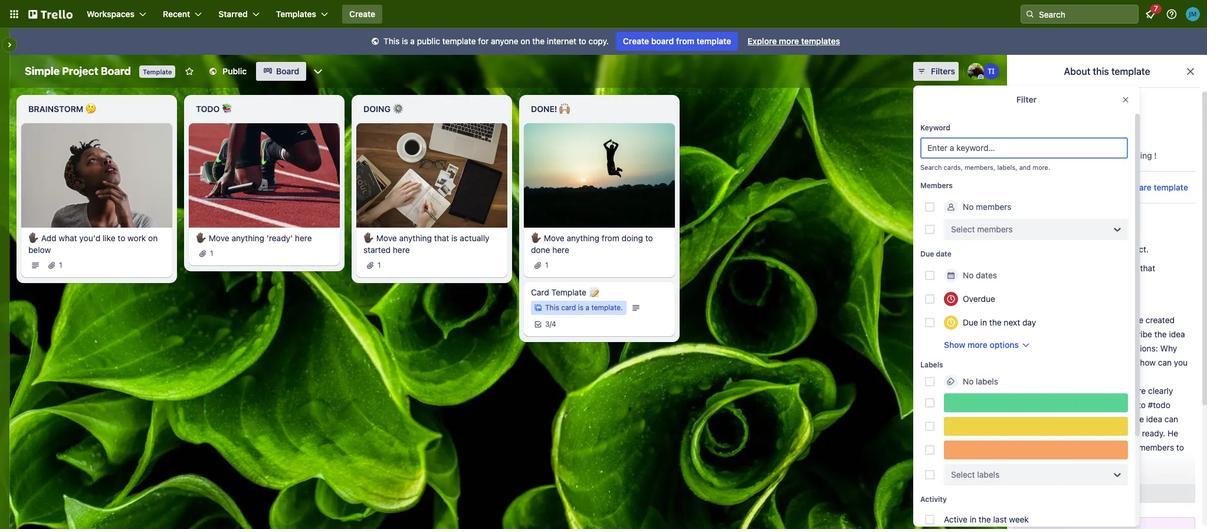 Task type: vqa. For each thing, say whether or not it's contained in the screenshot.
Select corresponding to Select labels
yes



Task type: describe. For each thing, give the bounding box(es) containing it.
members for select members
[[978, 224, 1013, 234]]

dmugisha (dmugisha) image
[[1018, 123, 1048, 152]]

✋🏿 move anything from doing to done here link
[[531, 232, 668, 256]]

jeremy miller (jeremymiller198) image
[[1186, 7, 1201, 21]]

templates
[[802, 36, 840, 46]]

other
[[1117, 443, 1137, 453]]

1 vertical spatial 🤔
[[1092, 315, 1102, 325]]

done! 🙌🏽
[[531, 104, 570, 114]]

explore
[[748, 36, 777, 46]]

open information menu image
[[1166, 8, 1178, 20]]

are inside : once the ideas are clearly defined, the task can move to #todo stage. here, the owner of the idea can move to #doing once s/he is ready. he can also wait a bit for other members to join.
[[1134, 386, 1146, 396]]

more for options
[[968, 340, 988, 350]]

done
[[531, 245, 550, 255]]

template inside create board from template "link"
[[697, 36, 731, 46]]

card template 📝
[[531, 287, 600, 297]]

everything
[[1112, 151, 1153, 161]]

a down 📝
[[586, 303, 590, 312]]

day
[[1023, 318, 1037, 328]]

the inside : ideas are created here. here people can describe the idea following three simple questions: why you wish to do it, what it is, how can you do it.
[[1155, 329, 1167, 339]]

overdue
[[963, 294, 996, 304]]

the right once
[[1097, 386, 1110, 396]]

move for ✋🏿 move anything 'ready' here
[[209, 233, 229, 243]]

1 horizontal spatial todo
[[1034, 386, 1058, 396]]

this for this is a public template for anyone on the internet to copy.
[[384, 36, 400, 46]]

project.
[[1120, 244, 1149, 254]]

each
[[1019, 263, 1038, 273]]

is inside ✋🏿 move anything that is actually started here
[[452, 233, 458, 243]]

template right the public
[[443, 36, 476, 46]]

board for simple
[[1047, 244, 1070, 254]]

members for no members
[[976, 202, 1012, 212]]

admins
[[1067, 100, 1100, 111]]

hold
[[1069, 263, 1086, 273]]

on for work
[[148, 233, 158, 243]]

that inside ✋🏿 move anything that is actually started here
[[434, 233, 449, 243]]

due in the next day
[[963, 318, 1037, 328]]

copy.
[[589, 36, 609, 46]]

explore more templates
[[748, 36, 840, 46]]

clearly
[[1149, 386, 1174, 396]]

✋🏿 for ✋🏿 move anything that is actually started here
[[364, 233, 374, 243]]

below
[[28, 245, 51, 255]]

✋🏿 for ✋🏿 move anything from doing to done here
[[531, 233, 542, 243]]

0 vertical spatial for
[[478, 36, 489, 46]]

to inside ✋🏿 add what you'd like to work on below
[[118, 233, 125, 243]]

also
[[1049, 443, 1065, 453]]

🙌🏽 for done! 🙌🏽 : finished
[[1062, 485, 1073, 495]]

board for board admins
[[1038, 100, 1065, 111]]

#doing
[[1066, 429, 1093, 439]]

simple for simple project board
[[25, 65, 60, 77]]

members
[[921, 181, 953, 190]]

defined,
[[1034, 400, 1065, 410]]

how
[[1141, 358, 1156, 368]]

0 horizontal spatial move
[[1034, 429, 1054, 439]]

move for ✋🏿 move anything that is actually started here
[[376, 233, 397, 243]]

done! 🙌🏽 : finished
[[1034, 485, 1109, 495]]

the left internet
[[533, 36, 545, 46]]

template up close popover image
[[1112, 66, 1151, 77]]

here for ✋🏿 move anything that is actually started here
[[393, 245, 410, 255]]

it.
[[1046, 372, 1053, 382]]

ideas inside each list can hold items (cards) that represent ideas or tasks.
[[1058, 275, 1078, 285]]

about
[[1064, 66, 1091, 77]]

can down why
[[1159, 358, 1172, 368]]

✋🏿 for ✋🏿 move anything 'ready' here
[[196, 233, 207, 243]]

BRAINSTORM 🤔 text field
[[21, 100, 172, 119]]

can up owner
[[1100, 400, 1114, 410]]

no for no members
[[963, 202, 974, 212]]

✋🏿 add what you'd like to work on below link
[[28, 232, 165, 256]]

recent
[[163, 9, 190, 19]]

1 vertical spatial brainstorm 🤔
[[1034, 315, 1102, 325]]

a left the public
[[410, 36, 415, 46]]

a inside : once the ideas are clearly defined, the task can move to #todo stage. here, the owner of the idea can move to #doing once s/he is ready. he can also wait a bit for other members to join.
[[1085, 443, 1089, 453]]

Enter a keyword… text field
[[921, 138, 1129, 159]]

people
[[1076, 329, 1102, 339]]

doing ⚙️
[[364, 104, 403, 114]]

✋🏿 move anything from doing to done here
[[531, 233, 653, 255]]

labels for select labels
[[978, 470, 1000, 480]]

cards,
[[944, 163, 963, 171]]

📝
[[589, 287, 600, 297]]

show more
[[1091, 489, 1134, 499]]

that inside each list can hold items (cards) that represent ideas or tasks.
[[1141, 263, 1156, 273]]

to left start
[[1072, 244, 1079, 254]]

public
[[417, 36, 440, 46]]

options
[[990, 340, 1019, 350]]

back to home image
[[28, 5, 73, 24]]

wait
[[1067, 443, 1083, 453]]

what
[[59, 233, 77, 243]]

recent button
[[156, 5, 209, 24]]

of
[[1122, 414, 1130, 424]]

: for 🤔
[[1105, 315, 1107, 325]]

done! for done! 🙌🏽 : finished
[[1034, 485, 1060, 495]]

following
[[1034, 344, 1068, 354]]

describe
[[1120, 329, 1153, 339]]

in for active
[[970, 515, 977, 525]]

explore more templates link
[[741, 32, 848, 51]]

can up he
[[1165, 414, 1179, 424]]

for inside : once the ideas are clearly defined, the task can move to #todo stage. here, the owner of the idea can move to #doing once s/he is ready. he can also wait a bit for other members to join.
[[1104, 443, 1114, 453]]

filter
[[1017, 94, 1037, 104]]

are inside : ideas are created here. here people can describe the idea following three simple questions: why you wish to do it, what it is, how can you do it.
[[1132, 315, 1144, 325]]

card
[[561, 303, 576, 312]]

1 horizontal spatial do
[[1079, 358, 1089, 368]]

can up join.
[[1034, 443, 1047, 453]]

represent
[[1019, 275, 1056, 285]]

starred button
[[211, 5, 267, 24]]

🤔 inside brainstorm 🤔 text field
[[85, 104, 96, 114]]

template inside card template 📝 link
[[552, 287, 587, 297]]

to left #todo
[[1139, 400, 1146, 410]]

he
[[1168, 429, 1179, 439]]

1 for ✋🏿 move anything from doing to done here
[[545, 261, 549, 270]]

is inside : once the ideas are clearly defined, the task can move to #todo stage. here, the owner of the idea can move to #doing once s/he is ready. he can also wait a bit for other members to join.
[[1134, 429, 1140, 439]]

once
[[1095, 429, 1114, 439]]

: once the ideas are clearly defined, the task can move to #todo stage. here, the owner of the idea can move to #doing once s/he is ready. he can also wait a bit for other members to join.
[[1034, 386, 1185, 467]]

this
[[1093, 66, 1110, 77]]

to inside ✋🏿 move anything from doing to done here
[[646, 233, 653, 243]]

brainstorm inside text field
[[28, 104, 83, 114]]

done! for done! 🙌🏽
[[531, 104, 557, 114]]

4
[[552, 320, 556, 329]]

/
[[550, 320, 552, 329]]

3
[[545, 320, 550, 329]]

Board name text field
[[19, 62, 137, 81]]

the left next
[[990, 318, 1002, 328]]

board link
[[256, 62, 307, 81]]

is left the public
[[402, 36, 408, 46]]

board for board
[[276, 66, 299, 76]]

1 vertical spatial brainstorm
[[1034, 315, 1090, 325]]

items
[[1088, 263, 1109, 273]]

internet
[[547, 36, 577, 46]]

show more options button
[[944, 339, 1031, 351]]

created
[[1146, 315, 1175, 325]]

star or unstar board image
[[185, 67, 194, 76]]

🙌🏽 for done! 🙌🏽
[[560, 104, 570, 114]]

week
[[1009, 515, 1029, 525]]

here
[[1055, 329, 1073, 339]]

more for templates
[[779, 36, 799, 46]]

join.
[[1034, 457, 1049, 467]]

consistency is everything !
[[1055, 151, 1157, 161]]

due date
[[921, 250, 952, 259]]

it
[[1123, 358, 1128, 368]]

@dmugisha
[[1055, 134, 1099, 144]]

share template button
[[1113, 181, 1189, 194]]

no members
[[963, 202, 1012, 212]]

here for ✋🏿 move anything from doing to done here
[[553, 245, 570, 255]]

2 vertical spatial :
[[1073, 485, 1075, 495]]

simple for simple board to start on a project.
[[1019, 244, 1045, 254]]

todo inside text field
[[196, 104, 220, 114]]

date
[[936, 250, 952, 259]]

2 horizontal spatial on
[[1102, 244, 1111, 254]]

about this template
[[1064, 66, 1151, 77]]

in for due
[[981, 318, 987, 328]]

and
[[1020, 163, 1031, 171]]

from inside "link"
[[676, 36, 695, 46]]

1 for ✋🏿 move anything 'ready' here
[[210, 249, 213, 258]]

labels for no labels
[[976, 377, 999, 387]]

the right the of
[[1132, 414, 1145, 424]]

create button
[[342, 5, 383, 24]]

dmugisha (dmugisha) image
[[968, 63, 985, 80]]

move for ✋🏿 move anything from doing to done here
[[544, 233, 565, 243]]

1 vertical spatial todo 📚
[[1034, 386, 1070, 396]]

template inside share template button
[[1154, 182, 1189, 192]]

simple
[[1092, 344, 1117, 354]]

customize views image
[[312, 66, 324, 77]]

anything for 'ready'
[[232, 233, 264, 243]]

doing
[[364, 104, 391, 114]]

dates
[[976, 270, 998, 280]]

filters
[[931, 66, 956, 76]]

project
[[62, 65, 98, 77]]



Task type: locate. For each thing, give the bounding box(es) containing it.
TODO 📚 text field
[[189, 100, 340, 119]]

template
[[143, 68, 172, 76], [552, 287, 587, 297]]

0 horizontal spatial more
[[779, 36, 799, 46]]

brainstorm 🤔 up here
[[1034, 315, 1102, 325]]

work
[[128, 233, 146, 243]]

1 vertical spatial that
[[1141, 263, 1156, 273]]

simple left project
[[25, 65, 60, 77]]

ideas down hold
[[1058, 275, 1078, 285]]

members down the ready.
[[1139, 443, 1175, 453]]

1 you from the left
[[1034, 358, 1047, 368]]

0 vertical spatial no
[[963, 202, 974, 212]]

2 vertical spatial members
[[1139, 443, 1175, 453]]

1 for ✋🏿 move anything that is actually started here
[[378, 261, 381, 270]]

here,
[[1059, 414, 1080, 424]]

idea up why
[[1170, 329, 1186, 339]]

1 horizontal spatial move
[[1116, 400, 1136, 410]]

2 horizontal spatial anything
[[567, 233, 600, 243]]

can up the 'simple' on the bottom right
[[1104, 329, 1118, 339]]

no labels
[[963, 377, 999, 387]]

on right start
[[1102, 244, 1111, 254]]

create right copy. in the top of the page
[[623, 36, 649, 46]]

2 no from the top
[[963, 270, 974, 280]]

it,
[[1091, 358, 1098, 368]]

template left explore
[[697, 36, 731, 46]]

or
[[1081, 275, 1089, 285]]

finished
[[1077, 485, 1109, 495]]

: ideas are created here. here people can describe the idea following three simple questions: why you wish to do it, what it is, how can you do it.
[[1034, 315, 1188, 382]]

1 vertical spatial for
[[1104, 443, 1114, 453]]

1 vertical spatial more
[[968, 340, 988, 350]]

1 vertical spatial this
[[545, 303, 560, 312]]

here inside ✋🏿 move anything that is actually started here
[[393, 245, 410, 255]]

1 horizontal spatial todo 📚
[[1034, 386, 1070, 396]]

0 horizontal spatial on
[[148, 233, 158, 243]]

1 vertical spatial todo
[[1034, 386, 1058, 396]]

board right filter
[[1038, 100, 1065, 111]]

this left card
[[545, 303, 560, 312]]

on right anyone at left top
[[521, 36, 530, 46]]

simple board to start on a project.
[[1019, 244, 1149, 254]]

3 no from the top
[[963, 377, 974, 387]]

the left last
[[979, 515, 991, 525]]

1 horizontal spatial 🤔
[[1092, 315, 1102, 325]]

1 horizontal spatial board
[[1047, 244, 1070, 254]]

share template
[[1129, 182, 1189, 192]]

1 horizontal spatial due
[[963, 318, 979, 328]]

to up also
[[1056, 429, 1064, 439]]

✋🏿 inside ✋🏿 move anything that is actually started here
[[364, 233, 374, 243]]

: inside : ideas are created here. here people can describe the idea following three simple questions: why you wish to do it, what it is, how can you do it.
[[1105, 315, 1107, 325]]

show down "bit"
[[1091, 489, 1112, 499]]

0 vertical spatial todo
[[196, 104, 220, 114]]

1 vertical spatial labels
[[978, 470, 1000, 480]]

1 horizontal spatial this
[[545, 303, 560, 312]]

for left anyone at left top
[[478, 36, 489, 46]]

brainstorm 🤔 down board name text box
[[28, 104, 96, 114]]

0 horizontal spatial here
[[295, 233, 312, 243]]

1 horizontal spatial simple
[[1019, 244, 1045, 254]]

share
[[1129, 182, 1152, 192]]

no up select members at right top
[[963, 202, 974, 212]]

0 horizontal spatial todo 📚
[[196, 104, 233, 114]]

show more button
[[1015, 485, 1196, 503]]

are
[[1132, 315, 1144, 325], [1134, 386, 1146, 396]]

1 horizontal spatial on
[[521, 36, 530, 46]]

in up show more options
[[981, 318, 987, 328]]

create for create board from template
[[623, 36, 649, 46]]

wish
[[1050, 358, 1067, 368]]

move up the of
[[1116, 400, 1136, 410]]

1 horizontal spatial brainstorm
[[1034, 315, 1090, 325]]

idea up the ready.
[[1147, 414, 1163, 424]]

board
[[101, 65, 131, 77], [276, 66, 299, 76], [1038, 100, 1065, 111]]

no dates
[[963, 270, 998, 280]]

color: yellow, title: none element
[[944, 417, 1129, 436]]

is right card
[[578, 303, 584, 312]]

select up active
[[951, 470, 975, 480]]

workspaces button
[[80, 5, 153, 24]]

members inside : once the ideas are clearly defined, the task can move to #todo stage. here, the owner of the idea can move to #doing once s/he is ready. he can also wait a bit for other members to join.
[[1139, 443, 1175, 453]]

0 vertical spatial in
[[981, 318, 987, 328]]

for right "bit"
[[1104, 443, 1114, 453]]

select for select labels
[[951, 470, 975, 480]]

idea inside : ideas are created here. here people can describe the idea following three simple questions: why you wish to do it, what it is, how can you do it.
[[1170, 329, 1186, 339]]

show inside button
[[944, 340, 966, 350]]

1 horizontal spatial for
[[1104, 443, 1114, 453]]

7 notifications image
[[1144, 7, 1158, 21]]

do left it,
[[1079, 358, 1089, 368]]

search cards, members, labels, and more.
[[921, 163, 1051, 171]]

select up date
[[951, 224, 975, 234]]

why
[[1161, 344, 1178, 354]]

show inside button
[[1091, 489, 1112, 499]]

board admins
[[1038, 100, 1100, 111]]

on inside ✋🏿 add what you'd like to work on below
[[148, 233, 158, 243]]

0 vertical spatial do
[[1079, 358, 1089, 368]]

1 ✋🏿 from the left
[[28, 233, 39, 243]]

anything inside ✋🏿 move anything from doing to done here
[[567, 233, 600, 243]]

this for this card is a template.
[[545, 303, 560, 312]]

brainstorm up here
[[1034, 315, 1090, 325]]

1 down ✋🏿 move anything 'ready' here
[[210, 249, 213, 258]]

0 vertical spatial idea
[[1170, 329, 1186, 339]]

todo 📚 down it.
[[1034, 386, 1070, 396]]

more inside explore more templates link
[[779, 36, 799, 46]]

🙌🏽
[[560, 104, 570, 114], [1062, 485, 1073, 495]]

from inside ✋🏿 move anything from doing to done here
[[602, 233, 620, 243]]

1 horizontal spatial here
[[393, 245, 410, 255]]

more inside show more options button
[[968, 340, 988, 350]]

members down no members
[[978, 224, 1013, 234]]

more right finished
[[1114, 489, 1134, 499]]

to left copy. in the top of the page
[[579, 36, 587, 46]]

2 horizontal spatial move
[[544, 233, 565, 243]]

select for select members
[[951, 224, 975, 234]]

✋🏿 for ✋🏿 add what you'd like to work on below
[[28, 233, 39, 243]]

0 horizontal spatial idea
[[1147, 414, 1163, 424]]

this card is a template.
[[545, 303, 623, 312]]

that
[[434, 233, 449, 243], [1141, 263, 1156, 273]]

this
[[384, 36, 400, 46], [545, 303, 560, 312]]

0 vertical spatial 📚
[[222, 104, 233, 114]]

1 vertical spatial select
[[951, 470, 975, 480]]

0 vertical spatial :
[[1105, 315, 1107, 325]]

activity
[[921, 495, 947, 504]]

1 horizontal spatial done!
[[1034, 485, 1060, 495]]

1 horizontal spatial template
[[552, 287, 587, 297]]

: left ideas
[[1105, 315, 1107, 325]]

0 horizontal spatial brainstorm 🤔
[[28, 104, 96, 114]]

create up sm icon
[[349, 9, 375, 19]]

sm image
[[370, 36, 381, 48]]

2 move from the left
[[376, 233, 397, 243]]

more left options
[[968, 340, 988, 350]]

active
[[944, 515, 968, 525]]

public button
[[201, 62, 254, 81]]

this member is an admin of this board. image
[[979, 74, 984, 80]]

show up no labels
[[944, 340, 966, 350]]

1 select from the top
[[951, 224, 975, 234]]

anything inside ✋🏿 move anything that is actually started here
[[399, 233, 432, 243]]

3 ✋🏿 from the left
[[364, 233, 374, 243]]

questions:
[[1119, 344, 1159, 354]]

1 move from the left
[[209, 233, 229, 243]]

to right doing
[[646, 233, 653, 243]]

0 vertical spatial members
[[976, 202, 1012, 212]]

0 vertical spatial show
[[944, 340, 966, 350]]

: for 📚
[[1070, 386, 1073, 396]]

✋🏿 inside ✋🏿 add what you'd like to work on below
[[28, 233, 39, 243]]

1 down the done
[[545, 261, 549, 270]]

stage.
[[1034, 414, 1057, 424]]

members
[[976, 202, 1012, 212], [978, 224, 1013, 234], [1139, 443, 1175, 453]]

2 ✋🏿 from the left
[[196, 233, 207, 243]]

1 anything from the left
[[232, 233, 264, 243]]

!
[[1155, 151, 1157, 161]]

1 vertical spatial idea
[[1147, 414, 1163, 424]]

0 horizontal spatial due
[[921, 250, 935, 259]]

0 horizontal spatial 📚
[[222, 104, 233, 114]]

more.
[[1033, 163, 1051, 171]]

are up describe
[[1132, 315, 1144, 325]]

the up here,
[[1067, 400, 1079, 410]]

1 no from the top
[[963, 202, 974, 212]]

next
[[1004, 318, 1021, 328]]

to down he
[[1177, 443, 1185, 453]]

more
[[779, 36, 799, 46], [968, 340, 988, 350], [1114, 489, 1134, 499]]

1 horizontal spatial you
[[1175, 358, 1188, 368]]

this is a public template for anyone on the internet to copy.
[[384, 36, 609, 46]]

are left clearly
[[1134, 386, 1146, 396]]

0 vertical spatial ideas
[[1058, 275, 1078, 285]]

0 horizontal spatial simple
[[25, 65, 60, 77]]

1 vertical spatial do
[[1034, 372, 1043, 382]]

workspaces
[[87, 9, 135, 19]]

select
[[951, 224, 975, 234], [951, 470, 975, 480]]

templates
[[276, 9, 316, 19]]

📚 inside text field
[[222, 104, 233, 114]]

1 horizontal spatial that
[[1141, 263, 1156, 273]]

0 horizontal spatial that
[[434, 233, 449, 243]]

0 horizontal spatial this
[[384, 36, 400, 46]]

0 horizontal spatial 🤔
[[85, 104, 96, 114]]

template up card
[[552, 287, 587, 297]]

0 vertical spatial brainstorm
[[28, 104, 83, 114]]

0 horizontal spatial board
[[651, 36, 674, 46]]

here.
[[1034, 329, 1053, 339]]

0 horizontal spatial do
[[1034, 372, 1043, 382]]

🙌🏽 inside text box
[[560, 104, 570, 114]]

due for due in the next day
[[963, 318, 979, 328]]

3 / 4
[[545, 320, 556, 329]]

'ready'
[[267, 233, 293, 243]]

0 horizontal spatial in
[[970, 515, 977, 525]]

0 horizontal spatial done!
[[531, 104, 557, 114]]

here right started
[[393, 245, 410, 255]]

1 vertical spatial 📚
[[1060, 386, 1070, 396]]

1 vertical spatial no
[[963, 270, 974, 280]]

1 horizontal spatial brainstorm 🤔
[[1034, 315, 1102, 325]]

labels,
[[998, 163, 1018, 171]]

: left once
[[1070, 386, 1073, 396]]

2 anything from the left
[[399, 233, 432, 243]]

is right s/he on the bottom of page
[[1134, 429, 1140, 439]]

create inside button
[[349, 9, 375, 19]]

idea
[[1170, 329, 1186, 339], [1147, 414, 1163, 424]]

0 horizontal spatial anything
[[232, 233, 264, 243]]

📚
[[222, 104, 233, 114], [1060, 386, 1070, 396]]

idea inside : once the ideas are clearly defined, the task can move to #todo stage. here, the owner of the idea can move to #doing once s/he is ready. he can also wait a bit for other members to join.
[[1147, 414, 1163, 424]]

todo 📚 down public button
[[196, 104, 233, 114]]

create inside "link"
[[623, 36, 649, 46]]

1 horizontal spatial from
[[676, 36, 695, 46]]

anything for from
[[567, 233, 600, 243]]

due up show more options
[[963, 318, 979, 328]]

1 horizontal spatial anything
[[399, 233, 432, 243]]

due for due date
[[921, 250, 935, 259]]

ready.
[[1143, 429, 1166, 439]]

Search field
[[1035, 5, 1139, 23]]

you
[[1034, 358, 1047, 368], [1175, 358, 1188, 368]]

2 you from the left
[[1175, 358, 1188, 368]]

that left 'actually'
[[434, 233, 449, 243]]

on
[[521, 36, 530, 46], [148, 233, 158, 243], [1102, 244, 1111, 254]]

0 vertical spatial this
[[384, 36, 400, 46]]

a left "bit"
[[1085, 443, 1089, 453]]

:
[[1105, 315, 1107, 325], [1070, 386, 1073, 396], [1073, 485, 1075, 495]]

0 vertical spatial move
[[1116, 400, 1136, 410]]

close popover image
[[1121, 95, 1131, 104]]

active in the last week
[[944, 515, 1029, 525]]

more inside show more button
[[1114, 489, 1134, 499]]

1 vertical spatial due
[[963, 318, 979, 328]]

add
[[41, 233, 56, 243]]

members up select members at right top
[[976, 202, 1012, 212]]

1 vertical spatial board
[[1047, 244, 1070, 254]]

what
[[1100, 358, 1120, 368]]

✋🏿 move anything that is actually started here
[[364, 233, 490, 255]]

trello inspiration (inspiringtaco) image
[[983, 63, 1000, 80]]

for
[[478, 36, 489, 46], [1104, 443, 1114, 453]]

1 vertical spatial :
[[1070, 386, 1073, 396]]

2 vertical spatial more
[[1114, 489, 1134, 499]]

brainstorm down board name text box
[[28, 104, 83, 114]]

2 vertical spatial on
[[1102, 244, 1111, 254]]

brainstorm 🤔 inside text field
[[28, 104, 96, 114]]

no left dates
[[963, 270, 974, 280]]

actually
[[460, 233, 490, 243]]

todo 📚
[[196, 104, 233, 114], [1034, 386, 1070, 396]]

here right the done
[[553, 245, 570, 255]]

0 horizontal spatial 🙌🏽
[[560, 104, 570, 114]]

color: orange, title: none element
[[944, 441, 1129, 460]]

labels up 'active in the last week'
[[978, 470, 1000, 480]]

0 horizontal spatial board
[[101, 65, 131, 77]]

move down stage.
[[1034, 429, 1054, 439]]

1 horizontal spatial ideas
[[1112, 386, 1132, 396]]

✋🏿
[[28, 233, 39, 243], [196, 233, 207, 243], [364, 233, 374, 243], [531, 233, 542, 243]]

list
[[1040, 263, 1051, 273]]

color: green, title: none element
[[944, 394, 1129, 413]]

template right share
[[1154, 182, 1189, 192]]

0 vertical spatial simple
[[25, 65, 60, 77]]

3 move from the left
[[544, 233, 565, 243]]

todo 📚 inside todo 📚 text field
[[196, 104, 233, 114]]

this right sm icon
[[384, 36, 400, 46]]

do left it.
[[1034, 372, 1043, 382]]

template left star or unstar board image
[[143, 68, 172, 76]]

more right explore
[[779, 36, 799, 46]]

labels
[[976, 377, 999, 387], [978, 470, 1000, 480]]

to right wish
[[1069, 358, 1077, 368]]

🤔
[[85, 104, 96, 114], [1092, 315, 1102, 325]]

here right 'ready'
[[295, 233, 312, 243]]

a left project.
[[1113, 244, 1118, 254]]

0 vertical spatial on
[[521, 36, 530, 46]]

📚 down public button
[[222, 104, 233, 114]]

: left finished
[[1073, 485, 1075, 495]]

done! inside done! 🙌🏽 text box
[[531, 104, 557, 114]]

2 horizontal spatial more
[[1114, 489, 1134, 499]]

can right list
[[1054, 263, 1067, 273]]

DONE! 🙌🏽 text field
[[524, 100, 675, 119]]

1 vertical spatial from
[[602, 233, 620, 243]]

show for show more options
[[944, 340, 966, 350]]

1 vertical spatial create
[[623, 36, 649, 46]]

started
[[364, 245, 391, 255]]

4 ✋🏿 from the left
[[531, 233, 542, 243]]

s/he
[[1116, 429, 1132, 439]]

2 horizontal spatial board
[[1038, 100, 1065, 111]]

show for show more
[[1091, 489, 1112, 499]]

🤔 up people
[[1092, 315, 1102, 325]]

primary element
[[0, 0, 1208, 28]]

board right project
[[101, 65, 131, 77]]

labels down show more options button
[[976, 377, 999, 387]]

in right active
[[970, 515, 977, 525]]

move inside ✋🏿 move anything that is actually started here
[[376, 233, 397, 243]]

0 vertical spatial board
[[651, 36, 674, 46]]

✋🏿 move anything 'ready' here
[[196, 233, 312, 243]]

that down project.
[[1141, 263, 1156, 273]]

2 select from the top
[[951, 470, 975, 480]]

DOING ⚙️ text field
[[357, 100, 508, 119]]

board inside "link"
[[651, 36, 674, 46]]

on for anyone
[[521, 36, 530, 46]]

0 vertical spatial done!
[[531, 104, 557, 114]]

show more options
[[944, 340, 1019, 350]]

0 horizontal spatial create
[[349, 9, 375, 19]]

template.
[[592, 303, 623, 312]]

board
[[651, 36, 674, 46], [1047, 244, 1070, 254]]

board for create
[[651, 36, 674, 46]]

no down show more options
[[963, 377, 974, 387]]

0 horizontal spatial template
[[143, 68, 172, 76]]

0 vertical spatial 🤔
[[85, 104, 96, 114]]

move inside ✋🏿 move anything from doing to done here
[[544, 233, 565, 243]]

consistency
[[1055, 151, 1102, 161]]

you down why
[[1175, 358, 1188, 368]]

you up it.
[[1034, 358, 1047, 368]]

0 vertical spatial are
[[1132, 315, 1144, 325]]

to inside : ideas are created here. here people can describe the idea following three simple questions: why you wish to do it, what it is, how can you do it.
[[1069, 358, 1077, 368]]

: inside : once the ideas are clearly defined, the task can move to #todo stage. here, the owner of the idea can move to #doing once s/he is ready. he can also wait a bit for other members to join.
[[1070, 386, 1073, 396]]

0 vertical spatial 🙌🏽
[[560, 104, 570, 114]]

anything inside the '✋🏿 move anything 'ready' here' link
[[232, 233, 264, 243]]

search image
[[1026, 9, 1035, 19]]

each list can hold items (cards) that represent ideas or tasks.
[[1019, 263, 1156, 285]]

no for no dates
[[963, 270, 974, 280]]

0 vertical spatial from
[[676, 36, 695, 46]]

0 vertical spatial todo 📚
[[196, 104, 233, 114]]

todo down public button
[[196, 104, 220, 114]]

0 vertical spatial template
[[143, 68, 172, 76]]

🤔 down project
[[85, 104, 96, 114]]

ideas inside : once the ideas are clearly defined, the task can move to #todo stage. here, the owner of the idea can move to #doing once s/he is ready. he can also wait a bit for other members to join.
[[1112, 386, 1132, 396]]

labels
[[921, 361, 944, 369]]

can inside each list can hold items (cards) that represent ideas or tasks.
[[1054, 263, 1067, 273]]

board inside text box
[[101, 65, 131, 77]]

anything for that
[[399, 233, 432, 243]]

1 vertical spatial members
[[978, 224, 1013, 234]]

the down created
[[1155, 329, 1167, 339]]

2 vertical spatial no
[[963, 377, 974, 387]]

(cards)
[[1111, 263, 1139, 273]]

0 horizontal spatial move
[[209, 233, 229, 243]]

1 down started
[[378, 261, 381, 270]]

create for create
[[349, 9, 375, 19]]

✋🏿 inside ✋🏿 move anything from doing to done here
[[531, 233, 542, 243]]

on right work on the top of the page
[[148, 233, 158, 243]]

0 vertical spatial labels
[[976, 377, 999, 387]]

no for no labels
[[963, 377, 974, 387]]

1 down what
[[59, 261, 62, 270]]

0 horizontal spatial you
[[1034, 358, 1047, 368]]

the down task
[[1082, 414, 1094, 424]]

is left everything
[[1104, 151, 1110, 161]]

1 horizontal spatial more
[[968, 340, 988, 350]]

here
[[295, 233, 312, 243], [393, 245, 410, 255], [553, 245, 570, 255]]

here inside ✋🏿 move anything from doing to done here
[[553, 245, 570, 255]]

starred
[[219, 9, 248, 19]]

todo up defined,
[[1034, 386, 1058, 396]]

last
[[994, 515, 1007, 525]]

to right like
[[118, 233, 125, 243]]

📚 left once
[[1060, 386, 1070, 396]]

owner
[[1097, 414, 1120, 424]]

simple up each
[[1019, 244, 1045, 254]]

doing
[[622, 233, 643, 243]]

2 horizontal spatial here
[[553, 245, 570, 255]]

simple inside board name text box
[[25, 65, 60, 77]]

1 vertical spatial simple
[[1019, 244, 1045, 254]]

3 anything from the left
[[567, 233, 600, 243]]



